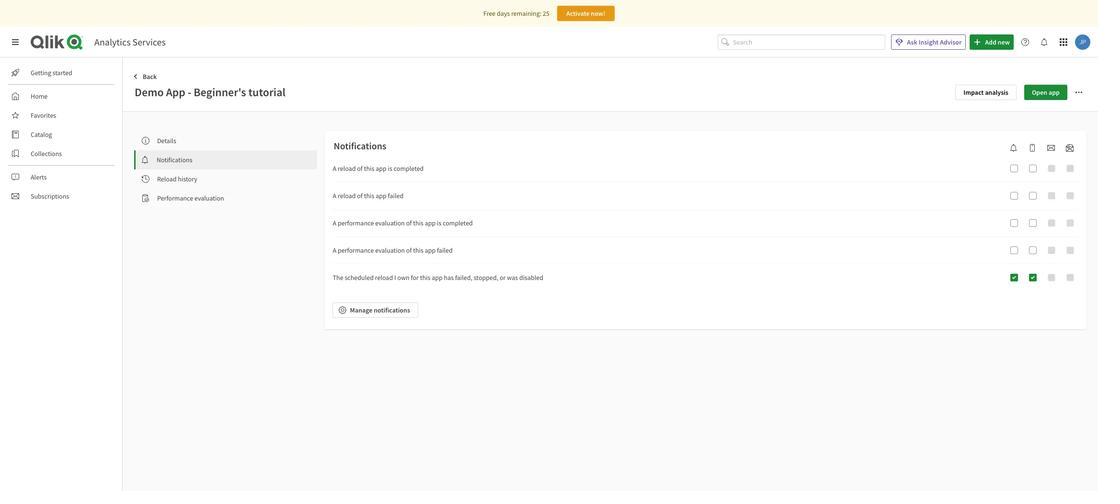 Task type: locate. For each thing, give the bounding box(es) containing it.
favorites link
[[8, 108, 115, 123]]

failed up a performance evaluation of this app is completed
[[388, 192, 404, 200]]

of
[[357, 164, 363, 173], [357, 192, 363, 200], [406, 219, 412, 228], [406, 246, 412, 255]]

scheduled
[[345, 274, 374, 282]]

new
[[998, 38, 1010, 46]]

push notifications in qlik sense mobile image
[[1029, 144, 1037, 152]]

has
[[444, 274, 454, 282]]

evaluation
[[195, 194, 224, 203], [375, 219, 405, 228], [375, 246, 405, 255]]

catalog link
[[8, 127, 115, 142]]

1 horizontal spatial completed
[[443, 219, 473, 228]]

notifications sent to your email element
[[1044, 144, 1059, 152]]

performance up scheduled
[[338, 246, 374, 255]]

failed,
[[455, 274, 473, 282]]

evaluation down reload history link
[[195, 194, 224, 203]]

home link
[[8, 89, 115, 104]]

free days remaining: 25
[[484, 9, 550, 18]]

insight
[[919, 38, 939, 46]]

a for a reload of this app failed
[[333, 192, 337, 200]]

2 performance from the top
[[338, 246, 374, 255]]

free
[[484, 9, 496, 18]]

evaluation up a performance evaluation of this app failed
[[375, 219, 405, 228]]

performance down the a reload of this app failed
[[338, 219, 374, 228]]

app up the scheduled reload i own for this app has failed, stopped, or was disabled
[[425, 246, 436, 255]]

demo app - beginner's tutorial
[[135, 85, 286, 100]]

analytics services
[[94, 36, 166, 48]]

reload history link
[[134, 170, 317, 189]]

0 vertical spatial notifications
[[334, 140, 387, 152]]

favorites
[[31, 111, 56, 120]]

is
[[388, 164, 392, 173], [437, 219, 442, 228]]

getting
[[31, 69, 51, 77]]

notifications up a reload of this app is completed
[[334, 140, 387, 152]]

days
[[497, 9, 510, 18]]

1 performance from the top
[[338, 219, 374, 228]]

4 a from the top
[[333, 246, 337, 255]]

back link
[[130, 69, 161, 84]]

reload
[[338, 164, 356, 173], [338, 192, 356, 200], [375, 274, 393, 282]]

notifications up reload history
[[157, 156, 192, 164]]

performance for a performance evaluation of this app failed
[[338, 246, 374, 255]]

or
[[500, 274, 506, 282]]

1 a from the top
[[333, 164, 337, 173]]

0 vertical spatial reload
[[338, 164, 356, 173]]

0 vertical spatial performance
[[338, 219, 374, 228]]

1 vertical spatial is
[[437, 219, 442, 228]]

activate now!
[[567, 9, 606, 18]]

evaluation up i
[[375, 246, 405, 255]]

add new button
[[970, 35, 1014, 50]]

advisor
[[940, 38, 962, 46]]

of up the a reload of this app failed
[[357, 164, 363, 173]]

of up a performance evaluation of this app failed
[[406, 219, 412, 228]]

a
[[333, 164, 337, 173], [333, 192, 337, 200], [333, 219, 337, 228], [333, 246, 337, 255]]

app
[[166, 85, 185, 100]]

failed up the has
[[437, 246, 453, 255]]

a reload of this app failed
[[333, 192, 404, 200]]

0 horizontal spatial failed
[[388, 192, 404, 200]]

1 vertical spatial evaluation
[[375, 219, 405, 228]]

reload up the a reload of this app failed
[[338, 164, 356, 173]]

evaluation for a performance evaluation of this app failed
[[375, 246, 405, 255]]

james peterson image
[[1076, 35, 1091, 50]]

notifications bundled in a daily email digest image
[[1066, 144, 1074, 152]]

0 horizontal spatial is
[[388, 164, 392, 173]]

for
[[411, 274, 419, 282]]

1 vertical spatial failed
[[437, 246, 453, 255]]

reload left i
[[375, 274, 393, 282]]

open
[[1032, 88, 1048, 97]]

failed
[[388, 192, 404, 200], [437, 246, 453, 255]]

app right open
[[1049, 88, 1060, 97]]

ask insight advisor button
[[892, 35, 966, 50]]

now!
[[591, 9, 606, 18]]

ask insight advisor
[[907, 38, 962, 46]]

demo app - beginner's tutorial button
[[134, 84, 948, 100], [134, 84, 948, 100]]

collections link
[[8, 146, 115, 162]]

2 a from the top
[[333, 192, 337, 200]]

reload for a reload of this app failed
[[338, 192, 356, 200]]

reload down a reload of this app is completed
[[338, 192, 356, 200]]

beginner's
[[194, 85, 246, 100]]

a for a performance evaluation of this app is completed
[[333, 219, 337, 228]]

a for a reload of this app is completed
[[333, 164, 337, 173]]

disabled
[[520, 274, 544, 282]]

close sidebar menu image
[[12, 38, 19, 46]]

1 horizontal spatial failed
[[437, 246, 453, 255]]

1 horizontal spatial notifications
[[334, 140, 387, 152]]

0 vertical spatial completed
[[394, 164, 424, 173]]

1 horizontal spatial is
[[437, 219, 442, 228]]

performance
[[338, 219, 374, 228], [338, 246, 374, 255]]

this
[[364, 164, 375, 173], [364, 192, 375, 200], [413, 219, 424, 228], [413, 246, 424, 255], [420, 274, 431, 282]]

impact
[[964, 88, 984, 97]]

ask
[[907, 38, 918, 46]]

alerts
[[31, 173, 47, 182]]

searchbar element
[[718, 34, 886, 50]]

this right for
[[420, 274, 431, 282]]

details link
[[134, 131, 317, 150]]

completed
[[394, 164, 424, 173], [443, 219, 473, 228]]

notifications when using qlik sense in a browser element
[[1007, 144, 1022, 152]]

3 a from the top
[[333, 219, 337, 228]]

1 vertical spatial reload
[[338, 192, 356, 200]]

manage notifications button
[[332, 303, 418, 318]]

app
[[1049, 88, 1060, 97], [376, 164, 387, 173], [376, 192, 387, 200], [425, 219, 436, 228], [425, 246, 436, 255], [432, 274, 443, 282]]

2 vertical spatial evaluation
[[375, 246, 405, 255]]

app up the a reload of this app failed
[[376, 164, 387, 173]]

1 vertical spatial notifications
[[157, 156, 192, 164]]

a performance evaluation of this app is completed
[[333, 219, 473, 228]]

notifications
[[334, 140, 387, 152], [157, 156, 192, 164]]

1 vertical spatial performance
[[338, 246, 374, 255]]

evaluation for a performance evaluation of this app is completed
[[375, 219, 405, 228]]

history
[[178, 175, 197, 184]]

activate now! link
[[557, 6, 615, 21]]



Task type: describe. For each thing, give the bounding box(es) containing it.
subscriptions link
[[8, 189, 115, 204]]

0 vertical spatial is
[[388, 164, 392, 173]]

demo
[[135, 85, 164, 100]]

subscriptions
[[31, 192, 69, 201]]

this up a performance evaluation of this app failed
[[413, 219, 424, 228]]

app up a performance evaluation of this app failed
[[425, 219, 436, 228]]

performance evaluation
[[157, 194, 224, 203]]

reload for a reload of this app is completed
[[338, 164, 356, 173]]

stopped,
[[474, 274, 499, 282]]

home
[[31, 92, 48, 101]]

notifications when using qlik sense in a browser image
[[1010, 144, 1018, 152]]

analytics services element
[[94, 36, 166, 48]]

1 vertical spatial completed
[[443, 219, 473, 228]]

add new
[[986, 38, 1010, 46]]

Search text field
[[733, 34, 886, 50]]

own
[[398, 274, 410, 282]]

-
[[188, 85, 191, 100]]

details
[[157, 137, 176, 145]]

a reload of this app is completed
[[333, 164, 424, 173]]

the scheduled reload i own for this app has failed, stopped, or was disabled
[[333, 274, 544, 282]]

reload history
[[157, 175, 197, 184]]

navigation pane element
[[0, 61, 122, 208]]

app left the has
[[432, 274, 443, 282]]

manage
[[350, 306, 373, 315]]

analytics
[[94, 36, 131, 48]]

getting started link
[[8, 65, 115, 81]]

analysis
[[985, 88, 1009, 97]]

of up own
[[406, 246, 412, 255]]

catalog
[[31, 130, 52, 139]]

back
[[143, 72, 157, 81]]

a for a performance evaluation of this app failed
[[333, 246, 337, 255]]

remaining:
[[511, 9, 542, 18]]

the
[[333, 274, 343, 282]]

0 horizontal spatial completed
[[394, 164, 424, 173]]

0 vertical spatial failed
[[388, 192, 404, 200]]

2 vertical spatial reload
[[375, 274, 393, 282]]

impact analysis button
[[956, 85, 1017, 100]]

0 horizontal spatial notifications
[[157, 156, 192, 164]]

this up the a reload of this app failed
[[364, 164, 375, 173]]

0 vertical spatial evaluation
[[195, 194, 224, 203]]

add
[[986, 38, 997, 46]]

of down a reload of this app is completed
[[357, 192, 363, 200]]

open app
[[1032, 88, 1060, 97]]

a performance evaluation of this app failed
[[333, 246, 453, 255]]

notifications bundled in a daily email digest element
[[1063, 144, 1078, 152]]

this down a reload of this app is completed
[[364, 192, 375, 200]]

reload
[[157, 175, 177, 184]]

started
[[53, 69, 72, 77]]

alerts link
[[8, 170, 115, 185]]

more actions image
[[1076, 88, 1083, 96]]

performance evaluation link
[[134, 189, 317, 208]]

app inside button
[[1049, 88, 1060, 97]]

open app button
[[1025, 85, 1068, 100]]

this up for
[[413, 246, 424, 255]]

notifications
[[374, 306, 410, 315]]

was
[[507, 274, 518, 282]]

impact analysis
[[964, 88, 1009, 97]]

performance for a performance evaluation of this app is completed
[[338, 219, 374, 228]]

25
[[543, 9, 550, 18]]

i
[[394, 274, 396, 282]]

activate
[[567, 9, 590, 18]]

manage notifications
[[350, 306, 410, 315]]

tutorial
[[248, 85, 286, 100]]

push notifications in qlik sense mobile element
[[1025, 144, 1041, 152]]

collections
[[31, 150, 62, 158]]

notifications link
[[136, 150, 317, 170]]

notifications sent to your email image
[[1048, 144, 1055, 152]]

getting started
[[31, 69, 72, 77]]

performance
[[157, 194, 193, 203]]

app down a reload of this app is completed
[[376, 192, 387, 200]]

services
[[133, 36, 166, 48]]



Task type: vqa. For each thing, say whether or not it's contained in the screenshot.
INSIGHT ADVISOR dropdown button at the left top
no



